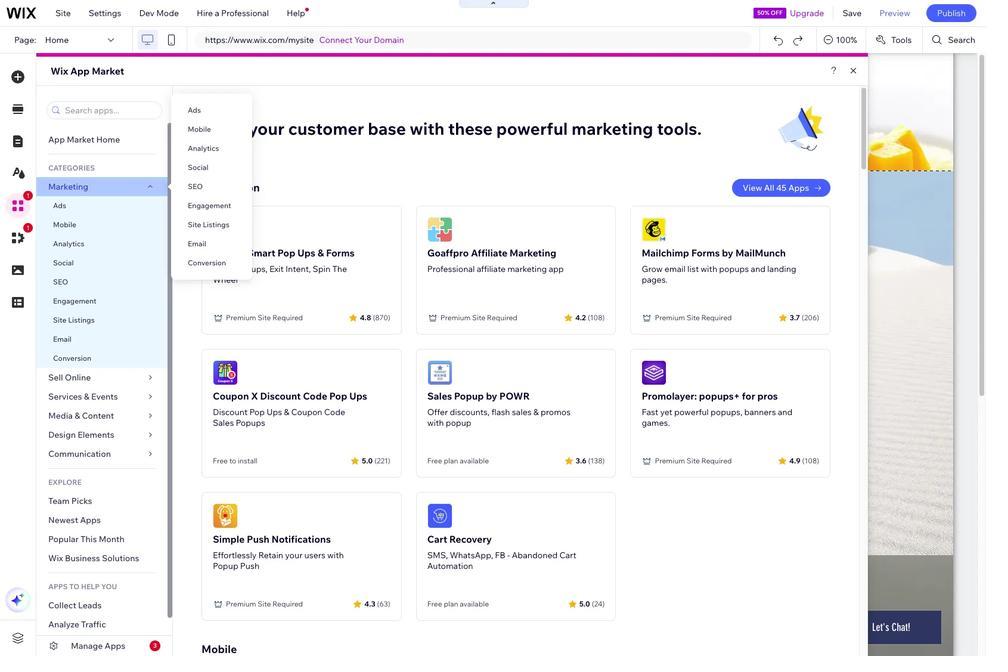Task type: locate. For each thing, give the bounding box(es) containing it.
plan for by
[[444, 456, 458, 465]]

(108) right 4.2
[[588, 313, 605, 322]]

0 horizontal spatial engagement link
[[36, 292, 168, 311]]

email link for conversion link to the right
[[171, 234, 252, 253]]

1 vertical spatial ads
[[53, 201, 66, 210]]

seo link for analytics link associated with left conversion link
[[36, 273, 168, 292]]

1 vertical spatial powerful
[[674, 407, 709, 417]]

available for by
[[460, 456, 489, 465]]

1 horizontal spatial ads link
[[171, 101, 252, 120]]

1 available from the top
[[460, 456, 489, 465]]

1 plan from the top
[[444, 456, 458, 465]]

0 vertical spatial social
[[188, 163, 208, 172]]

sell online link
[[36, 368, 168, 387]]

premium for &
[[226, 313, 256, 322]]

social
[[188, 163, 208, 172], [53, 258, 74, 267]]

with right users
[[327, 550, 344, 561]]

email inside poptin: smart pop ups & forms email popups, exit intent, spin the wheel
[[213, 264, 234, 274]]

intent,
[[286, 264, 311, 274]]

sales
[[512, 407, 532, 417]]

available down popup
[[460, 456, 489, 465]]

1 horizontal spatial analytics link
[[171, 139, 252, 158]]

wix business solutions link
[[36, 549, 168, 568]]

0 horizontal spatial forms
[[326, 247, 355, 259]]

ads link for analytics link associated with left conversion link
[[36, 196, 168, 215]]

available for sms,
[[460, 599, 489, 608]]

1 vertical spatial free plan available
[[427, 599, 489, 608]]

1 vertical spatial mobile
[[53, 220, 76, 229]]

app market home
[[48, 134, 120, 145]]

free
[[213, 456, 228, 465], [427, 456, 442, 465], [427, 599, 442, 608]]

push up retain
[[247, 533, 269, 545]]

by up the flash
[[486, 390, 497, 402]]

1 horizontal spatial social
[[188, 163, 208, 172]]

1 vertical spatial engagement link
[[36, 292, 168, 311]]

wix inside wix business solutions link
[[48, 553, 63, 564]]

mode
[[156, 8, 179, 18]]

cart up sms,
[[427, 533, 447, 545]]

discount right x
[[260, 390, 301, 402]]

communication
[[48, 448, 113, 459]]

your
[[248, 118, 285, 139], [285, 550, 303, 561]]

& right media
[[75, 410, 80, 421]]

required for email
[[702, 313, 732, 322]]

market up "search apps..." field
[[92, 65, 124, 77]]

discount down coupon x discount code pop ups logo on the bottom
[[213, 407, 248, 417]]

social link for analytics link associated with left conversion link
[[36, 253, 168, 273]]

(108) right 4.9
[[803, 456, 820, 465]]

premium for fast
[[655, 456, 685, 465]]

coupon left x
[[213, 390, 249, 402]]

powerful
[[497, 118, 568, 139], [674, 407, 709, 417]]

professional right a
[[221, 8, 269, 18]]

with right list
[[701, 264, 718, 274]]

1 horizontal spatial listings
[[203, 220, 229, 229]]

0 vertical spatial (108)
[[588, 313, 605, 322]]

email down poptin: in the left top of the page
[[213, 264, 234, 274]]

0 horizontal spatial email link
[[36, 330, 168, 349]]

market inside 'app market home' link
[[67, 134, 94, 145]]

seo link for analytics link related to conversion link to the right
[[171, 177, 252, 196]]

free to install
[[213, 456, 258, 465]]

0 vertical spatial marketing
[[572, 118, 653, 139]]

mailmunch
[[736, 247, 786, 259]]

1 horizontal spatial home
[[96, 134, 120, 145]]

5.0 (24)
[[580, 599, 605, 608]]

marketing inside marketing grow your customer base with these powerful marketing tools.
[[202, 100, 253, 114]]

required for marketing
[[487, 313, 518, 322]]

0 vertical spatial ads link
[[171, 101, 252, 120]]

professional down goaffpro
[[427, 264, 475, 274]]

1 button
[[5, 191, 33, 218], [5, 223, 33, 250]]

50%
[[758, 9, 770, 17]]

1 horizontal spatial powerful
[[674, 407, 709, 417]]

mobile for analytics link related to conversion link to the right
[[188, 125, 211, 134]]

and for mailmunch
[[751, 264, 766, 274]]

0 vertical spatial sales
[[427, 390, 452, 402]]

engagement
[[188, 201, 231, 210], [53, 296, 96, 305]]

0 vertical spatial by
[[722, 247, 734, 259]]

premium site required down list
[[655, 313, 732, 322]]

media & content link
[[36, 406, 168, 425]]

home
[[45, 35, 69, 45], [96, 134, 120, 145]]

0 vertical spatial wix
[[51, 65, 68, 77]]

2 1 from the top
[[26, 224, 30, 231]]

social link for analytics link related to conversion link to the right
[[171, 158, 252, 177]]

app
[[70, 65, 90, 77], [48, 134, 65, 145]]

0 horizontal spatial sales
[[213, 417, 234, 428]]

conversion up sell online
[[53, 354, 91, 363]]

ads for analytics link related to conversion link to the right
[[188, 106, 201, 115]]

conversion link up wheel
[[171, 253, 252, 273]]

app market home link
[[36, 130, 168, 149]]

premium up sales popup by powr logo
[[441, 313, 471, 322]]

required down affiliate
[[487, 313, 518, 322]]

social for left conversion link
[[53, 258, 74, 267]]

site listings up poptin: in the left top of the page
[[188, 220, 229, 229]]

site left poptin: smart pop ups & forms logo
[[188, 220, 201, 229]]

poptin: smart pop ups & forms email popups, exit intent, spin the wheel
[[213, 247, 355, 285]]

free plan available for sms,
[[427, 599, 489, 608]]

pop
[[278, 247, 295, 259], [330, 390, 347, 402], [250, 407, 265, 417]]

grow inside mailchimp forms by mailmunch grow email list with popups and landing pages.
[[642, 264, 663, 274]]

app up "search apps..." field
[[70, 65, 90, 77]]

site down list
[[687, 313, 700, 322]]

1 horizontal spatial marketing
[[202, 100, 253, 114]]

& right sales
[[534, 407, 539, 417]]

site up sell
[[53, 315, 66, 324]]

1 1 from the top
[[26, 192, 30, 199]]

0 horizontal spatial 5.0
[[362, 456, 373, 465]]

0 horizontal spatial seo
[[53, 277, 68, 286]]

1 vertical spatial ads link
[[36, 196, 168, 215]]

email up sell
[[53, 335, 72, 344]]

1
[[26, 192, 30, 199], [26, 224, 30, 231]]

free down automation
[[427, 599, 442, 608]]

0 horizontal spatial ads
[[53, 201, 66, 210]]

1 vertical spatial your
[[285, 550, 303, 561]]

popup down simple
[[213, 561, 238, 571]]

(108)
[[588, 313, 605, 322], [803, 456, 820, 465]]

0 vertical spatial your
[[248, 118, 285, 139]]

1 horizontal spatial 5.0
[[580, 599, 590, 608]]

1 vertical spatial site listings link
[[36, 311, 168, 330]]

0 horizontal spatial professional
[[221, 8, 269, 18]]

wix app market
[[51, 65, 124, 77]]

1 horizontal spatial engagement
[[188, 201, 231, 210]]

2 vertical spatial apps
[[105, 641, 125, 651]]

listings up poptin: in the left top of the page
[[203, 220, 229, 229]]

0 vertical spatial analytics link
[[171, 139, 252, 158]]

sales left popups
[[213, 417, 234, 428]]

0 vertical spatial plan
[[444, 456, 458, 465]]

0 vertical spatial 1 button
[[5, 191, 33, 218]]

conversion
[[202, 181, 260, 194], [188, 258, 226, 267], [53, 354, 91, 363]]

marketing for marketing
[[48, 181, 88, 192]]

0 horizontal spatial listings
[[68, 315, 95, 324]]

domain
[[374, 35, 404, 45]]

0 vertical spatial site listings link
[[171, 215, 252, 234]]

1 vertical spatial by
[[486, 390, 497, 402]]

premium site required down retain
[[226, 599, 303, 608]]

by for popup
[[486, 390, 497, 402]]

simple push notifications effortlessly retain your users with popup push
[[213, 533, 344, 571]]

0 vertical spatial ads
[[188, 106, 201, 115]]

1 vertical spatial apps
[[80, 515, 101, 525]]

premium for affiliate
[[441, 313, 471, 322]]

free plan available down automation
[[427, 599, 489, 608]]

explore
[[48, 478, 82, 487]]

with left popup
[[427, 417, 444, 428]]

exit
[[270, 264, 284, 274]]

https://www.wix.com/mysite
[[205, 35, 314, 45]]

media
[[48, 410, 73, 421]]

0 horizontal spatial discount
[[213, 407, 248, 417]]

social for conversion link to the right
[[188, 163, 208, 172]]

a
[[215, 8, 219, 18]]

0 vertical spatial marketing
[[202, 100, 253, 114]]

&
[[318, 247, 324, 259], [84, 391, 89, 402], [284, 407, 289, 417], [534, 407, 539, 417], [75, 410, 80, 421]]

wix for wix business solutions
[[48, 553, 63, 564]]

forms up list
[[692, 247, 720, 259]]

1 vertical spatial email
[[213, 264, 234, 274]]

site listings link up the sell online link
[[36, 311, 168, 330]]

0 vertical spatial powerful
[[497, 118, 568, 139]]

free plan available
[[427, 456, 489, 465], [427, 599, 489, 608]]

simple push notifications logo image
[[213, 503, 238, 528]]

1 vertical spatial conversion
[[188, 258, 226, 267]]

0 horizontal spatial cart
[[427, 533, 447, 545]]

apps down analyze traffic link
[[105, 641, 125, 651]]

premium down 'pages.'
[[655, 313, 685, 322]]

apps
[[789, 183, 809, 193], [80, 515, 101, 525], [105, 641, 125, 651]]

2 free plan available from the top
[[427, 599, 489, 608]]

2 available from the top
[[460, 599, 489, 608]]

ads for analytics link associated with left conversion link
[[53, 201, 66, 210]]

premium down effortlessly
[[226, 599, 256, 608]]

0 vertical spatial conversion
[[202, 181, 260, 194]]

tools.
[[657, 118, 702, 139]]

1 horizontal spatial seo
[[188, 182, 203, 191]]

required down popups
[[702, 313, 732, 322]]

email link up wheel
[[171, 234, 252, 253]]

1 vertical spatial analytics link
[[36, 234, 168, 253]]

plan down automation
[[444, 599, 458, 608]]

1 horizontal spatial sales
[[427, 390, 452, 402]]

0 horizontal spatial powerful
[[497, 118, 568, 139]]

apps right 45
[[789, 183, 809, 193]]

forms
[[326, 247, 355, 259], [692, 247, 720, 259]]

premium site required down exit
[[226, 313, 303, 322]]

and
[[751, 264, 766, 274], [778, 407, 793, 417]]

marketing inside marketing grow your customer base with these powerful marketing tools.
[[572, 118, 653, 139]]

site listings link up poptin: in the left top of the page
[[171, 215, 252, 234]]

forms inside mailchimp forms by mailmunch grow email list with popups and landing pages.
[[692, 247, 720, 259]]

ads link for analytics link related to conversion link to the right
[[171, 101, 252, 120]]

sales popup by powr offer discounts, flash sales & promos with popup
[[427, 390, 571, 428]]

premium down "games."
[[655, 456, 685, 465]]

conversion up poptin: smart pop ups & forms logo
[[202, 181, 260, 194]]

site listings link
[[171, 215, 252, 234], [36, 311, 168, 330]]

apps
[[48, 582, 68, 591]]

required down intent,
[[273, 313, 303, 322]]

home up wix app market
[[45, 35, 69, 45]]

conversion link up online
[[36, 349, 168, 368]]

0 vertical spatial 5.0
[[362, 456, 373, 465]]

1 vertical spatial grow
[[642, 264, 663, 274]]

customer
[[288, 118, 364, 139]]

by inside sales popup by powr offer discounts, flash sales & promos with popup
[[486, 390, 497, 402]]

free for coupon x discount code pop ups
[[213, 456, 228, 465]]

coupon right popups
[[291, 407, 322, 417]]

1 horizontal spatial site listings
[[188, 220, 229, 229]]

1 vertical spatial market
[[67, 134, 94, 145]]

marketing inside goaffpro affiliate marketing professional affiliate marketing app
[[510, 247, 557, 259]]

goaffpro affiliate marketing logo image
[[427, 217, 453, 242]]

premium down wheel
[[226, 313, 256, 322]]

app up categories
[[48, 134, 65, 145]]

2 horizontal spatial marketing
[[510, 247, 557, 259]]

connect
[[319, 35, 353, 45]]

2 plan from the top
[[444, 599, 458, 608]]

email left poptin: smart pop ups & forms logo
[[188, 239, 206, 248]]

required down popups,
[[702, 456, 732, 465]]

fb
[[495, 550, 506, 561]]

free down the offer
[[427, 456, 442, 465]]

engagement for 'engagement' link related to seo link for analytics link related to conversion link to the right
[[188, 201, 231, 210]]

3
[[153, 642, 157, 649]]

0 vertical spatial mobile link
[[171, 120, 252, 139]]

4.8
[[360, 313, 371, 322]]

0 horizontal spatial email
[[53, 335, 72, 344]]

analyze traffic link
[[36, 615, 168, 634]]

listings for 'engagement' link related to seo link for analytics link related to conversion link to the right
[[203, 220, 229, 229]]

site down retain
[[258, 599, 271, 608]]

1 horizontal spatial (108)
[[803, 456, 820, 465]]

1 vertical spatial 1 button
[[5, 223, 33, 250]]

you
[[101, 582, 117, 591]]

engagement link for seo link for analytics link related to conversion link to the right
[[171, 196, 252, 215]]

listings up online
[[68, 315, 95, 324]]

0 horizontal spatial analytics link
[[36, 234, 168, 253]]

by inside mailchimp forms by mailmunch grow email list with popups and landing pages.
[[722, 247, 734, 259]]

premium for retain
[[226, 599, 256, 608]]

premium site required for fast
[[655, 456, 732, 465]]

app
[[549, 264, 564, 274]]

0 horizontal spatial coupon
[[213, 390, 249, 402]]

1 1 button from the top
[[5, 191, 33, 218]]

0 horizontal spatial popup
[[213, 561, 238, 571]]

analytics
[[188, 144, 219, 153], [53, 239, 84, 248]]

apps for manage apps
[[105, 641, 125, 651]]

sales up the offer
[[427, 390, 452, 402]]

conversion for conversion link to the right
[[188, 258, 226, 267]]

2 vertical spatial pop
[[250, 407, 265, 417]]

required for your
[[273, 599, 303, 608]]

sales popup by powr logo image
[[427, 360, 453, 385]]

2 forms from the left
[[692, 247, 720, 259]]

cart recovery logo image
[[427, 503, 453, 528]]

effortlessly
[[213, 550, 257, 561]]

1 vertical spatial available
[[460, 599, 489, 608]]

and inside promolayer: popups+ for pros fast yet powerful popups, banners and games.
[[778, 407, 793, 417]]

1 vertical spatial and
[[778, 407, 793, 417]]

month
[[99, 534, 125, 545]]

site down exit
[[258, 313, 271, 322]]

1 horizontal spatial mobile
[[188, 125, 211, 134]]

pop inside poptin: smart pop ups & forms email popups, exit intent, spin the wheel
[[278, 247, 295, 259]]

free plan available down popup
[[427, 456, 489, 465]]

home down "search apps..." field
[[96, 134, 120, 145]]

(108) for goaffpro affiliate marketing
[[588, 313, 605, 322]]

push
[[247, 533, 269, 545], [240, 561, 260, 571]]

premium site required for grow
[[655, 313, 732, 322]]

0 horizontal spatial engagement
[[53, 296, 96, 305]]

1 vertical spatial mobile link
[[36, 215, 168, 234]]

1 vertical spatial cart
[[560, 550, 577, 561]]

install
[[238, 456, 258, 465]]

5.0 left (221) on the left bottom of page
[[362, 456, 373, 465]]

1 horizontal spatial ads
[[188, 106, 201, 115]]

0 horizontal spatial social link
[[36, 253, 168, 273]]

plan
[[444, 456, 458, 465], [444, 599, 458, 608]]

market up categories
[[67, 134, 94, 145]]

premium site required down affiliate
[[441, 313, 518, 322]]

1 vertical spatial conversion link
[[36, 349, 168, 368]]

available down automation
[[460, 599, 489, 608]]

listings for 'engagement' link related to seo link related to analytics link associated with left conversion link
[[68, 315, 95, 324]]

0 vertical spatial coupon
[[213, 390, 249, 402]]

5.0 for ups
[[362, 456, 373, 465]]

abandoned
[[512, 550, 558, 561]]

1 free plan available from the top
[[427, 456, 489, 465]]

site listings for left conversion link
[[53, 315, 95, 324]]

1 vertical spatial professional
[[427, 264, 475, 274]]

1 horizontal spatial seo link
[[171, 177, 252, 196]]

0 vertical spatial site listings
[[188, 220, 229, 229]]

affiliate
[[471, 247, 508, 259]]

site listings link for 'email' link for left conversion link
[[36, 311, 168, 330]]

0 vertical spatial and
[[751, 264, 766, 274]]

search button
[[923, 27, 986, 53]]

site listings
[[188, 220, 229, 229], [53, 315, 95, 324]]

email
[[188, 239, 206, 248], [213, 264, 234, 274], [53, 335, 72, 344]]

seo for seo link for analytics link related to conversion link to the right
[[188, 182, 203, 191]]

free left to
[[213, 456, 228, 465]]

with right base
[[410, 118, 445, 139]]

& inside coupon x discount code pop ups discount pop ups & coupon code sales popups
[[284, 407, 289, 417]]

ups
[[298, 247, 316, 259], [350, 390, 367, 402], [267, 407, 282, 417]]

engagement for 'engagement' link related to seo link related to analytics link associated with left conversion link
[[53, 296, 96, 305]]

site down affiliate
[[472, 313, 486, 322]]

business
[[65, 553, 100, 564]]

marketing inside goaffpro affiliate marketing professional affiliate marketing app
[[508, 264, 547, 274]]

1 horizontal spatial mobile link
[[171, 120, 252, 139]]

marketing for marketing grow your customer base with these powerful marketing tools.
[[202, 100, 253, 114]]

analytics link
[[171, 139, 252, 158], [36, 234, 168, 253]]

by
[[722, 247, 734, 259], [486, 390, 497, 402]]

premium site required down "games."
[[655, 456, 732, 465]]

site listings up online
[[53, 315, 95, 324]]

and down pros
[[778, 407, 793, 417]]

& up spin
[[318, 247, 324, 259]]

and down mailmunch
[[751, 264, 766, 274]]

free plan available for by
[[427, 456, 489, 465]]

0 horizontal spatial grow
[[202, 118, 245, 139]]

plan down popup
[[444, 456, 458, 465]]

0 horizontal spatial mobile
[[53, 220, 76, 229]]

sales
[[427, 390, 452, 402], [213, 417, 234, 428]]

with inside mailchimp forms by mailmunch grow email list with popups and landing pages.
[[701, 264, 718, 274]]

plan for sms,
[[444, 599, 458, 608]]

and inside mailchimp forms by mailmunch grow email list with popups and landing pages.
[[751, 264, 766, 274]]

5.0 for -
[[580, 599, 590, 608]]

promolayer:
[[642, 390, 697, 402]]

sell online
[[48, 372, 91, 383]]

1 for second the 1 button from the bottom
[[26, 192, 30, 199]]

1 vertical spatial seo
[[53, 277, 68, 286]]

1 horizontal spatial by
[[722, 247, 734, 259]]

conversion up wheel
[[188, 258, 226, 267]]

4.8 (870)
[[360, 313, 390, 322]]

cart right abandoned
[[560, 550, 577, 561]]

popup up discounts,
[[454, 390, 484, 402]]

5.0 left (24)
[[580, 599, 590, 608]]

& left events at the left bottom of page
[[84, 391, 89, 402]]

apps up this
[[80, 515, 101, 525]]

by up popups
[[722, 247, 734, 259]]

-
[[507, 550, 510, 561]]

required down retain
[[273, 599, 303, 608]]

forms up the
[[326, 247, 355, 259]]

email link up the sell online link
[[36, 330, 168, 349]]

pages.
[[642, 274, 668, 285]]

0 vertical spatial analytics
[[188, 144, 219, 153]]

1 horizontal spatial professional
[[427, 264, 475, 274]]

1 vertical spatial marketing
[[48, 181, 88, 192]]

push down simple
[[240, 561, 260, 571]]

& inside 'link'
[[75, 410, 80, 421]]

0 horizontal spatial site listings
[[53, 315, 95, 324]]

& right popups
[[284, 407, 289, 417]]

1 forms from the left
[[326, 247, 355, 259]]

0 vertical spatial available
[[460, 456, 489, 465]]



Task type: vqa. For each thing, say whether or not it's contained in the screenshot.
left The "Edit"
no



Task type: describe. For each thing, give the bounding box(es) containing it.
view all 45 apps
[[743, 183, 809, 193]]

popular this month
[[48, 534, 125, 545]]

games.
[[642, 417, 670, 428]]

0 vertical spatial push
[[247, 533, 269, 545]]

promolayer: popups+ for pros logo image
[[642, 360, 667, 385]]

site left settings
[[55, 8, 71, 18]]

fast
[[642, 407, 659, 417]]

& inside poptin: smart pop ups & forms email popups, exit intent, spin the wheel
[[318, 247, 324, 259]]

analyze
[[48, 619, 79, 630]]

offer
[[427, 407, 448, 417]]

communication link
[[36, 444, 168, 463]]

0 horizontal spatial home
[[45, 35, 69, 45]]

0 horizontal spatial pop
[[250, 407, 265, 417]]

required for forms
[[273, 313, 303, 322]]

0 vertical spatial market
[[92, 65, 124, 77]]

analytics link for conversion link to the right
[[171, 139, 252, 158]]

with inside marketing grow your customer base with these powerful marketing tools.
[[410, 118, 445, 139]]

pros
[[758, 390, 778, 402]]

poptin:
[[213, 247, 245, 259]]

1 horizontal spatial conversion link
[[171, 253, 252, 273]]

email for 'engagement' link related to seo link related to analytics link associated with left conversion link
[[53, 335, 72, 344]]

conversion for left conversion link
[[53, 354, 91, 363]]

ups inside poptin: smart pop ups & forms email popups, exit intent, spin the wheel
[[298, 247, 316, 259]]

1 horizontal spatial coupon
[[291, 407, 322, 417]]

team picks link
[[36, 491, 168, 511]]

popup inside sales popup by powr offer discounts, flash sales & promos with popup
[[454, 390, 484, 402]]

retain
[[259, 550, 283, 561]]

these
[[448, 118, 493, 139]]

0 vertical spatial cart
[[427, 533, 447, 545]]

site listings link for 'email' link associated with conversion link to the right
[[171, 215, 252, 234]]

popups
[[719, 264, 749, 274]]

landing
[[768, 264, 797, 274]]

tools button
[[867, 27, 923, 53]]

dev
[[139, 8, 154, 18]]

list
[[688, 264, 699, 274]]

powr
[[500, 390, 530, 402]]

by for forms
[[722, 247, 734, 259]]

with inside simple push notifications effortlessly retain your users with popup push
[[327, 550, 344, 561]]

forms inside poptin: smart pop ups & forms email popups, exit intent, spin the wheel
[[326, 247, 355, 259]]

mobile for analytics link associated with left conversion link
[[53, 220, 76, 229]]

elements
[[78, 429, 114, 440]]

1 vertical spatial analytics
[[53, 239, 84, 248]]

0 vertical spatial professional
[[221, 8, 269, 18]]

publish button
[[927, 4, 977, 22]]

collect leads
[[48, 600, 102, 611]]

online
[[65, 372, 91, 383]]

services & events link
[[36, 387, 168, 406]]

5.0 (221)
[[362, 456, 390, 465]]

popup inside simple push notifications effortlessly retain your users with popup push
[[213, 561, 238, 571]]

45
[[777, 183, 787, 193]]

powerful inside marketing grow your customer base with these powerful marketing tools.
[[497, 118, 568, 139]]

poptin: smart pop ups & forms logo image
[[213, 217, 238, 242]]

mailchimp forms by mailmunch logo image
[[642, 217, 667, 242]]

3.6
[[576, 456, 587, 465]]

1 vertical spatial push
[[240, 561, 260, 571]]

settings
[[89, 8, 121, 18]]

promos
[[541, 407, 571, 417]]

1 vertical spatial discount
[[213, 407, 248, 417]]

view
[[743, 183, 762, 193]]

mobile link for analytics link related to conversion link to the right
[[171, 120, 252, 139]]

sales inside coupon x discount code pop ups discount pop ups & coupon code sales popups
[[213, 417, 234, 428]]

manage
[[71, 641, 103, 651]]

search
[[948, 35, 976, 45]]

analyze traffic
[[48, 619, 106, 630]]

premium site required for retain
[[226, 599, 303, 608]]

preview button
[[871, 0, 920, 26]]

marketing grow your customer base with these powerful marketing tools.
[[202, 100, 702, 139]]

services & events
[[48, 391, 118, 402]]

premium site required for &
[[226, 313, 303, 322]]

this
[[81, 534, 97, 545]]

popups
[[236, 417, 265, 428]]

wix for wix app market
[[51, 65, 68, 77]]

x
[[251, 390, 258, 402]]

popups+
[[699, 390, 740, 402]]

2 horizontal spatial apps
[[789, 183, 809, 193]]

save
[[843, 8, 862, 18]]

0 horizontal spatial conversion link
[[36, 349, 168, 368]]

seo for seo link related to analytics link associated with left conversion link
[[53, 277, 68, 286]]

events
[[91, 391, 118, 402]]

your inside marketing grow your customer base with these powerful marketing tools.
[[248, 118, 285, 139]]

media & content
[[48, 410, 114, 421]]

Search apps... field
[[61, 102, 158, 119]]

popup
[[446, 417, 472, 428]]

view all 45 apps link
[[732, 179, 831, 197]]

1 vertical spatial ups
[[350, 390, 367, 402]]

(63)
[[377, 599, 390, 608]]

site listings for conversion link to the right
[[188, 220, 229, 229]]

sales inside sales popup by powr offer discounts, flash sales & promos with popup
[[427, 390, 452, 402]]

engagement link for seo link related to analytics link associated with left conversion link
[[36, 292, 168, 311]]

categories
[[48, 163, 95, 172]]

100% button
[[817, 27, 866, 53]]

1 horizontal spatial cart
[[560, 550, 577, 561]]

leads
[[78, 600, 102, 611]]

recovery
[[450, 533, 492, 545]]

3.7
[[790, 313, 800, 322]]

coupon x discount code pop ups discount pop ups & coupon code sales popups
[[213, 390, 367, 428]]

mailchimp forms by mailmunch grow email list with popups and landing pages.
[[642, 247, 797, 285]]

(108) for promolayer: popups+ for pros
[[803, 456, 820, 465]]

2 vertical spatial ups
[[267, 407, 282, 417]]

upgrade
[[790, 8, 824, 18]]

traffic
[[81, 619, 106, 630]]

apps for newest apps
[[80, 515, 101, 525]]

apps to help you
[[48, 582, 117, 591]]

0 vertical spatial code
[[303, 390, 327, 402]]

grow inside marketing grow your customer base with these powerful marketing tools.
[[202, 118, 245, 139]]

100%
[[836, 35, 858, 45]]

2 1 button from the top
[[5, 223, 33, 250]]

4.9
[[790, 456, 801, 465]]

analytics link for left conversion link
[[36, 234, 168, 253]]

1 vertical spatial code
[[324, 407, 345, 417]]

& inside sales popup by powr offer discounts, flash sales & promos with popup
[[534, 407, 539, 417]]

manage apps
[[71, 641, 125, 651]]

4.3
[[365, 599, 375, 608]]

help
[[81, 582, 100, 591]]

cart recovery sms, whatsapp, fb - abandoned cart automation
[[427, 533, 577, 571]]

3.6 (138)
[[576, 456, 605, 465]]

free for sales popup by powr
[[427, 456, 442, 465]]

1 for second the 1 button from the top of the page
[[26, 224, 30, 231]]

1 vertical spatial home
[[96, 134, 120, 145]]

required for yet
[[702, 456, 732, 465]]

3.7 (206)
[[790, 313, 820, 322]]

your inside simple push notifications effortlessly retain your users with popup push
[[285, 550, 303, 561]]

team picks
[[48, 496, 92, 506]]

notifications
[[272, 533, 331, 545]]

with inside sales popup by powr offer discounts, flash sales & promos with popup
[[427, 417, 444, 428]]

and for pros
[[778, 407, 793, 417]]

save button
[[834, 0, 871, 26]]

1 vertical spatial app
[[48, 134, 65, 145]]

0 vertical spatial discount
[[260, 390, 301, 402]]

free for cart recovery
[[427, 599, 442, 608]]

your
[[355, 35, 372, 45]]

marketing link
[[36, 177, 168, 196]]

professional inside goaffpro affiliate marketing professional affiliate marketing app
[[427, 264, 475, 274]]

base
[[368, 118, 406, 139]]

powerful inside promolayer: popups+ for pros fast yet powerful popups, banners and games.
[[674, 407, 709, 417]]

the
[[332, 264, 347, 274]]

email
[[665, 264, 686, 274]]

dev mode
[[139, 8, 179, 18]]

email for 'engagement' link related to seo link for analytics link related to conversion link to the right
[[188, 239, 206, 248]]

to
[[69, 582, 79, 591]]

coupon x discount code pop ups logo image
[[213, 360, 238, 385]]

premium for grow
[[655, 313, 685, 322]]

premium site required for affiliate
[[441, 313, 518, 322]]

hire
[[197, 8, 213, 18]]

email link for left conversion link
[[36, 330, 168, 349]]

0 vertical spatial app
[[70, 65, 90, 77]]

mobile link for analytics link associated with left conversion link
[[36, 215, 168, 234]]

site down promolayer: popups+ for pros fast yet powerful popups, banners and games.
[[687, 456, 700, 465]]

smart
[[247, 247, 275, 259]]

design elements link
[[36, 425, 168, 444]]

4.9 (108)
[[790, 456, 820, 465]]

2 horizontal spatial pop
[[330, 390, 347, 402]]

(221)
[[375, 456, 390, 465]]

hire a professional
[[197, 8, 269, 18]]

discounts,
[[450, 407, 490, 417]]



